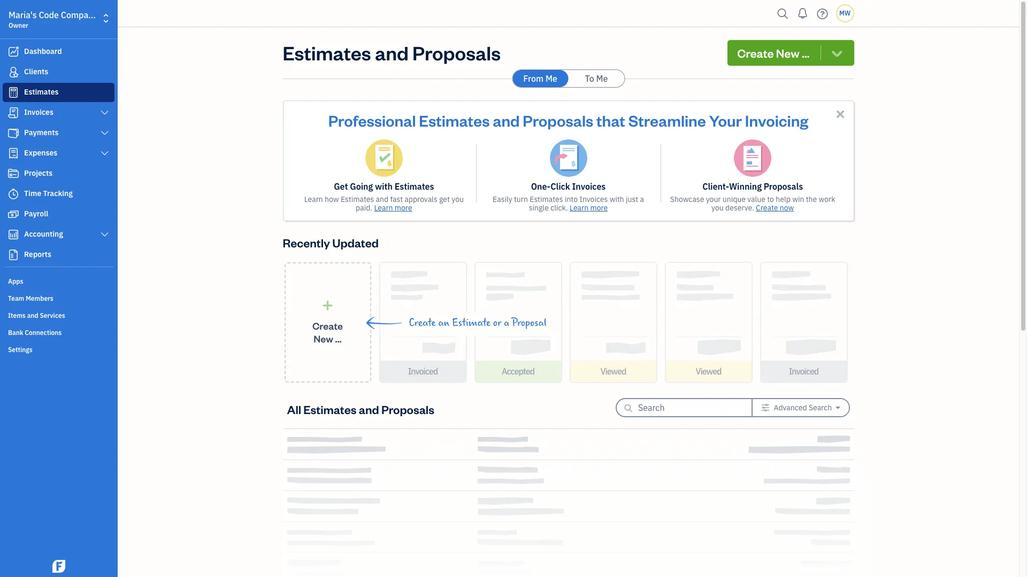 Task type: vqa. For each thing, say whether or not it's contained in the screenshot.


Task type: describe. For each thing, give the bounding box(es) containing it.
all
[[287, 402, 301, 417]]

settings image
[[761, 404, 770, 412]]

into
[[565, 195, 578, 204]]

turn
[[514, 195, 528, 204]]

now
[[780, 203, 794, 213]]

maria's
[[9, 10, 37, 20]]

how
[[325, 195, 339, 204]]

more for invoices
[[590, 203, 608, 213]]

members
[[26, 295, 53, 303]]

1 invoiced from the left
[[408, 366, 438, 377]]

bank
[[8, 329, 23, 337]]

get going with estimates
[[334, 181, 434, 192]]

payroll
[[24, 209, 48, 219]]

expenses link
[[3, 144, 114, 163]]

owner
[[9, 21, 28, 29]]

items and services link
[[3, 308, 114, 324]]

a inside "easily turn estimates into invoices with just a single click."
[[640, 195, 644, 204]]

dashboard link
[[3, 42, 114, 62]]

chevron large down image for expenses
[[100, 149, 110, 158]]

settings link
[[3, 342, 114, 358]]

main element
[[0, 0, 144, 578]]

proposal
[[512, 317, 547, 330]]

showcase
[[670, 195, 704, 204]]

1 viewed from the left
[[600, 366, 626, 377]]

settings
[[8, 346, 33, 354]]

reports
[[24, 250, 51, 259]]

search
[[809, 403, 832, 413]]

one-
[[531, 181, 551, 192]]

paid.
[[356, 203, 372, 213]]

dashboard
[[24, 47, 62, 56]]

expenses
[[24, 148, 57, 158]]

chart image
[[7, 230, 20, 240]]

reports link
[[3, 246, 114, 265]]

from me link
[[513, 70, 568, 87]]

win
[[792, 195, 804, 204]]

items and services
[[8, 312, 65, 320]]

get going with estimates image
[[365, 140, 403, 177]]

mw button
[[836, 4, 854, 22]]

apps link
[[3, 273, 114, 289]]

estimates and proposals
[[283, 40, 501, 65]]

… inside 'create new …'
[[335, 332, 342, 345]]

create now
[[756, 203, 794, 213]]

or
[[493, 317, 501, 330]]

2 invoiced from the left
[[789, 366, 819, 377]]

me for from me
[[546, 73, 557, 84]]

click
[[551, 181, 570, 192]]

fast
[[390, 195, 403, 204]]

new inside 'create new …'
[[314, 332, 333, 345]]

learn for one-click invoices
[[570, 203, 589, 213]]

bank connections
[[8, 329, 62, 337]]

one-click invoices image
[[550, 140, 587, 177]]

projects link
[[3, 164, 114, 183]]

items
[[8, 312, 26, 320]]

invoices inside 'main' element
[[24, 108, 53, 117]]

to me link
[[569, 70, 624, 87]]

work
[[819, 195, 835, 204]]

tracking
[[43, 189, 73, 198]]

you inside showcase your unique value to help win the work you deserve.
[[712, 203, 724, 213]]

to
[[767, 195, 774, 204]]

team members
[[8, 295, 53, 303]]

1 vertical spatial a
[[504, 317, 509, 330]]

expense image
[[7, 148, 20, 159]]

easily turn estimates into invoices with just a single click.
[[493, 195, 644, 213]]

just
[[626, 195, 638, 204]]

me for to me
[[596, 73, 608, 84]]

estimates link
[[3, 83, 114, 102]]

clients link
[[3, 63, 114, 82]]

1 vertical spatial invoices
[[572, 181, 606, 192]]

learn more for invoices
[[570, 203, 608, 213]]

money image
[[7, 209, 20, 220]]

chevron large down image for accounting
[[100, 231, 110, 239]]

client-winning proposals
[[702, 181, 803, 192]]

payroll link
[[3, 205, 114, 224]]

get
[[334, 181, 348, 192]]

services
[[40, 312, 65, 320]]

create an estimate or a proposal
[[409, 317, 547, 330]]

clients
[[24, 67, 48, 77]]

click.
[[551, 203, 568, 213]]

help
[[776, 195, 791, 204]]

to
[[585, 73, 594, 84]]

estimate
[[452, 317, 491, 330]]

code
[[39, 10, 59, 20]]

client-winning proposals image
[[734, 140, 772, 177]]

recently updated
[[283, 235, 379, 250]]

invoices inside "easily turn estimates into invoices with just a single click."
[[580, 195, 608, 204]]

one-click invoices
[[531, 181, 606, 192]]



Task type: locate. For each thing, give the bounding box(es) containing it.
0 horizontal spatial invoiced
[[408, 366, 438, 377]]

notifications image
[[794, 3, 811, 24]]

0 vertical spatial with
[[375, 181, 393, 192]]

team members link
[[3, 290, 114, 307]]

4 chevron large down image from the top
[[100, 231, 110, 239]]

chevrondown image
[[830, 45, 844, 60]]

estimate image
[[7, 87, 20, 98]]

close image
[[834, 108, 847, 120]]

plus image
[[322, 300, 334, 311]]

3 chevron large down image from the top
[[100, 149, 110, 158]]

learn right paid.
[[374, 203, 393, 213]]

more
[[395, 203, 412, 213], [590, 203, 608, 213]]

learn for get going with estimates
[[374, 203, 393, 213]]

1 horizontal spatial a
[[640, 195, 644, 204]]

time tracking link
[[3, 185, 114, 204]]

showcase your unique value to help win the work you deserve.
[[670, 195, 835, 213]]

and inside learn how estimates and fast approvals get you paid.
[[376, 195, 388, 204]]

your
[[709, 110, 742, 131]]

0 vertical spatial create new … button
[[728, 40, 854, 66]]

new
[[776, 45, 800, 60], [314, 332, 333, 345]]

caretdown image
[[836, 404, 840, 412]]

client-
[[702, 181, 729, 192]]

the
[[806, 195, 817, 204]]

accepted
[[502, 366, 534, 377]]

you
[[452, 195, 464, 204], [712, 203, 724, 213]]

…
[[802, 45, 810, 60], [335, 332, 342, 345]]

value
[[748, 195, 766, 204]]

0 horizontal spatial a
[[504, 317, 509, 330]]

chevron large down image for invoices
[[100, 109, 110, 117]]

0 vertical spatial …
[[802, 45, 810, 60]]

1 horizontal spatial create new … button
[[728, 40, 854, 66]]

1 horizontal spatial you
[[712, 203, 724, 213]]

estimates inside "easily turn estimates into invoices with just a single click."
[[530, 195, 563, 204]]

timer image
[[7, 189, 20, 200]]

1 me from the left
[[546, 73, 557, 84]]

learn left how
[[304, 195, 323, 204]]

1 vertical spatial with
[[610, 195, 624, 204]]

payment image
[[7, 128, 20, 139]]

2 more from the left
[[590, 203, 608, 213]]

proposals
[[412, 40, 501, 65], [523, 110, 593, 131], [764, 181, 803, 192], [381, 402, 434, 417]]

2 vertical spatial invoices
[[580, 195, 608, 204]]

0 horizontal spatial learn more
[[374, 203, 412, 213]]

client image
[[7, 67, 20, 78]]

you right get
[[452, 195, 464, 204]]

more for with
[[395, 203, 412, 213]]

more down 'get going with estimates'
[[395, 203, 412, 213]]

advanced
[[774, 403, 807, 413]]

1 horizontal spatial learn
[[374, 203, 393, 213]]

unique
[[723, 195, 746, 204]]

with up learn how estimates and fast approvals get you paid.
[[375, 181, 393, 192]]

1 horizontal spatial more
[[590, 203, 608, 213]]

1 horizontal spatial viewed
[[696, 366, 721, 377]]

2 me from the left
[[596, 73, 608, 84]]

0 horizontal spatial create new … button
[[284, 263, 371, 383]]

you inside learn how estimates and fast approvals get you paid.
[[452, 195, 464, 204]]

payments link
[[3, 124, 114, 143]]

updated
[[332, 235, 379, 250]]

0 horizontal spatial learn
[[304, 195, 323, 204]]

company
[[61, 10, 98, 20]]

payments
[[24, 128, 59, 137]]

1 chevron large down image from the top
[[100, 109, 110, 117]]

time
[[24, 189, 41, 198]]

search image
[[774, 6, 791, 22]]

chevron large down image inside the "accounting" link
[[100, 231, 110, 239]]

bank connections link
[[3, 325, 114, 341]]

chevron large down image inside expenses link
[[100, 149, 110, 158]]

advanced search
[[774, 403, 832, 413]]

a
[[640, 195, 644, 204], [504, 317, 509, 330]]

estimates inside learn how estimates and fast approvals get you paid.
[[341, 195, 374, 204]]

new down search image
[[776, 45, 800, 60]]

create new … button
[[728, 40, 854, 66], [284, 263, 371, 383]]

2 viewed from the left
[[696, 366, 721, 377]]

create new … button for estimates and proposals
[[728, 40, 854, 66]]

0 horizontal spatial create new …
[[312, 320, 343, 345]]

and inside "items and services" link
[[27, 312, 38, 320]]

with
[[375, 181, 393, 192], [610, 195, 624, 204]]

Search text field
[[638, 400, 734, 417]]

easily
[[493, 195, 512, 204]]

professional
[[328, 110, 416, 131]]

advanced search button
[[753, 400, 849, 417]]

new down 'plus' icon
[[314, 332, 333, 345]]

0 vertical spatial invoices
[[24, 108, 53, 117]]

chevron large down image up projects link
[[100, 149, 110, 158]]

invoices
[[24, 108, 53, 117], [572, 181, 606, 192], [580, 195, 608, 204]]

1 learn more from the left
[[374, 203, 412, 213]]

learn more down 'get going with estimates'
[[374, 203, 412, 213]]

invoices right the into
[[580, 195, 608, 204]]

a right just
[[640, 195, 644, 204]]

you down client-
[[712, 203, 724, 213]]

dashboard image
[[7, 47, 20, 57]]

your
[[706, 195, 721, 204]]

0 vertical spatial a
[[640, 195, 644, 204]]

2 horizontal spatial learn
[[570, 203, 589, 213]]

projects
[[24, 169, 53, 178]]

0 horizontal spatial viewed
[[600, 366, 626, 377]]

to me
[[585, 73, 608, 84]]

1 vertical spatial …
[[335, 332, 342, 345]]

1 horizontal spatial me
[[596, 73, 608, 84]]

invoicing
[[745, 110, 808, 131]]

me right to
[[596, 73, 608, 84]]

1 vertical spatial create new … button
[[284, 263, 371, 383]]

chevron large down image down payroll link
[[100, 231, 110, 239]]

time tracking
[[24, 189, 73, 198]]

freshbooks image
[[50, 561, 67, 573]]

learn how estimates and fast approvals get you paid.
[[304, 195, 464, 213]]

and
[[375, 40, 409, 65], [493, 110, 520, 131], [376, 195, 388, 204], [27, 312, 38, 320], [359, 402, 379, 417]]

recently
[[283, 235, 330, 250]]

mw
[[839, 9, 851, 17]]

approvals
[[405, 195, 437, 204]]

invoices up "payments"
[[24, 108, 53, 117]]

0 horizontal spatial you
[[452, 195, 464, 204]]

apps
[[8, 278, 23, 286]]

learn more right click.
[[570, 203, 608, 213]]

maria's code company owner
[[9, 10, 98, 29]]

get
[[439, 195, 450, 204]]

going
[[350, 181, 373, 192]]

a right or
[[504, 317, 509, 330]]

go to help image
[[814, 6, 831, 22]]

invoice image
[[7, 108, 20, 118]]

single
[[529, 203, 549, 213]]

0 horizontal spatial me
[[546, 73, 557, 84]]

invoices up the into
[[572, 181, 606, 192]]

create new … down search image
[[737, 45, 810, 60]]

deserve.
[[725, 203, 754, 213]]

create new …
[[737, 45, 810, 60], [312, 320, 343, 345]]

project image
[[7, 169, 20, 179]]

from
[[523, 73, 544, 84]]

create new … button for create an estimate or a proposal
[[284, 263, 371, 383]]

0 vertical spatial new
[[776, 45, 800, 60]]

streamline
[[628, 110, 706, 131]]

with left just
[[610, 195, 624, 204]]

me right the from
[[546, 73, 557, 84]]

1 horizontal spatial create new …
[[737, 45, 810, 60]]

invoices link
[[3, 103, 114, 123]]

professional estimates and proposals that streamline your invoicing
[[328, 110, 808, 131]]

1 horizontal spatial with
[[610, 195, 624, 204]]

1 horizontal spatial invoiced
[[789, 366, 819, 377]]

learn right click.
[[570, 203, 589, 213]]

2 learn more from the left
[[570, 203, 608, 213]]

0 horizontal spatial with
[[375, 181, 393, 192]]

more right the into
[[590, 203, 608, 213]]

connections
[[25, 329, 62, 337]]

2 chevron large down image from the top
[[100, 129, 110, 137]]

that
[[597, 110, 625, 131]]

1 vertical spatial new
[[314, 332, 333, 345]]

with inside "easily turn estimates into invoices with just a single click."
[[610, 195, 624, 204]]

learn more for with
[[374, 203, 412, 213]]

0 horizontal spatial …
[[335, 332, 342, 345]]

chevron large down image for payments
[[100, 129, 110, 137]]

0 vertical spatial create new …
[[737, 45, 810, 60]]

team
[[8, 295, 24, 303]]

chevron large down image
[[100, 109, 110, 117], [100, 129, 110, 137], [100, 149, 110, 158], [100, 231, 110, 239]]

accounting link
[[3, 225, 114, 244]]

estimates
[[283, 40, 371, 65], [24, 87, 59, 97], [419, 110, 490, 131], [395, 181, 434, 192], [341, 195, 374, 204], [530, 195, 563, 204], [304, 402, 357, 417]]

report image
[[7, 250, 20, 261]]

from me
[[523, 73, 557, 84]]

accounting
[[24, 230, 63, 239]]

0 horizontal spatial more
[[395, 203, 412, 213]]

0 horizontal spatial new
[[314, 332, 333, 345]]

me
[[546, 73, 557, 84], [596, 73, 608, 84]]

1 horizontal spatial new
[[776, 45, 800, 60]]

1 horizontal spatial …
[[802, 45, 810, 60]]

chevron large down image up expenses link
[[100, 129, 110, 137]]

create new … down 'plus' icon
[[312, 320, 343, 345]]

1 horizontal spatial learn more
[[570, 203, 608, 213]]

chevron large down image up payments link
[[100, 109, 110, 117]]

estimates inside 'main' element
[[24, 87, 59, 97]]

1 more from the left
[[395, 203, 412, 213]]

1 vertical spatial create new …
[[312, 320, 343, 345]]

learn inside learn how estimates and fast approvals get you paid.
[[304, 195, 323, 204]]

winning
[[729, 181, 762, 192]]

all estimates and proposals
[[287, 402, 434, 417]]



